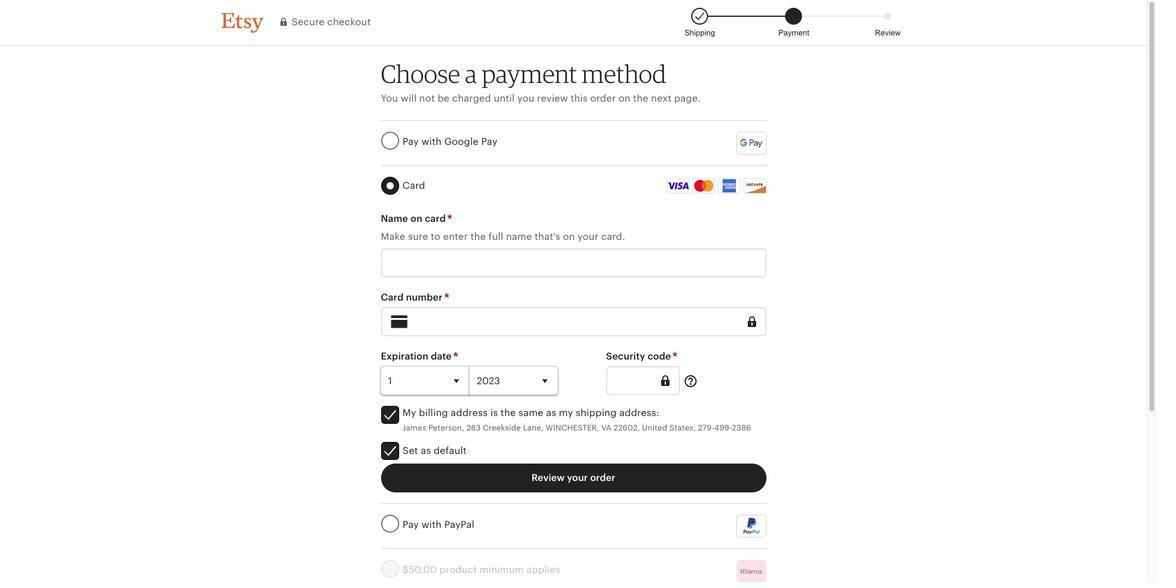 Task type: locate. For each thing, give the bounding box(es) containing it.
card up name on card
[[403, 180, 425, 192]]

order inside button
[[590, 473, 615, 484]]

this
[[571, 93, 588, 104]]

is
[[490, 408, 498, 419]]

1 vertical spatial your
[[567, 473, 588, 484]]

payment
[[778, 28, 809, 37]]

0 vertical spatial with
[[422, 136, 442, 148]]

with left google
[[422, 136, 442, 148]]

with left paypal
[[422, 520, 442, 531]]

as left my
[[546, 408, 556, 419]]

pay for pay with paypal
[[403, 520, 419, 531]]

1 vertical spatial the
[[471, 231, 486, 243]]

order down va
[[590, 473, 615, 484]]

, down address: in the bottom of the page
[[638, 424, 640, 433]]

1 horizontal spatial the
[[501, 408, 516, 419]]

card left number
[[381, 292, 404, 304]]

1 , from the left
[[462, 424, 464, 433]]

, left 279-
[[693, 424, 696, 433]]

,
[[462, 424, 464, 433], [541, 424, 544, 433], [597, 424, 599, 433], [638, 424, 640, 433], [693, 424, 696, 433]]

page.
[[674, 93, 701, 104]]

order inside choose a payment method you will not be charged until you review this order on the next page.
[[590, 93, 616, 104]]

minimum
[[480, 565, 524, 576]]

, left va
[[597, 424, 599, 433]]

2 vertical spatial the
[[501, 408, 516, 419]]

0 horizontal spatial on
[[410, 213, 422, 225]]

set as default
[[403, 446, 467, 457]]

1 with from the top
[[422, 136, 442, 148]]

the right is
[[501, 408, 516, 419]]

1 vertical spatial card
[[381, 292, 404, 304]]

pay right google
[[481, 136, 498, 148]]

pay for pay with google pay
[[403, 136, 419, 148]]

card number
[[381, 292, 445, 304]]

your left card.
[[578, 231, 599, 243]]

va
[[601, 424, 612, 433]]

1 horizontal spatial review
[[875, 28, 901, 37]]

mastercard image
[[693, 179, 715, 193]]

, left "283"
[[462, 424, 464, 433]]

0 horizontal spatial as
[[421, 446, 431, 457]]

enter
[[443, 231, 468, 243]]

address:
[[619, 408, 659, 419]]

0 vertical spatial on
[[618, 93, 630, 104]]

on down method
[[618, 93, 630, 104]]

the inside choose a payment method you will not be charged until you review this order on the next page.
[[633, 93, 648, 104]]

review for review your order
[[532, 473, 565, 484]]

2 horizontal spatial on
[[618, 93, 630, 104]]

the for my billing address is the same as my shipping address: james peterson , 283 creekside lane , winchester , va 22602 , united states , 279-499-2386
[[501, 408, 516, 419]]

1 vertical spatial review
[[532, 473, 565, 484]]

security code
[[606, 351, 673, 363]]

secure
[[292, 16, 325, 27]]

on up sure
[[410, 213, 422, 225]]

secure checkout
[[289, 16, 371, 27]]

1 vertical spatial on
[[410, 213, 422, 225]]

2386
[[732, 424, 751, 433]]

address
[[451, 408, 488, 419]]

you
[[381, 93, 398, 104]]

1 order from the top
[[590, 93, 616, 104]]

name
[[506, 231, 532, 243]]

as inside "my billing address is the same as my shipping address: james peterson , 283 creekside lane , winchester , va 22602 , united states , 279-499-2386"
[[546, 408, 556, 419]]

with
[[422, 136, 442, 148], [422, 520, 442, 531]]

discover image
[[744, 179, 767, 194]]

, down same on the bottom left of the page
[[541, 424, 544, 433]]

make
[[381, 231, 405, 243]]

2 order from the top
[[590, 473, 615, 484]]

3 , from the left
[[597, 424, 599, 433]]

1 vertical spatial with
[[422, 520, 442, 531]]

sure
[[408, 231, 428, 243]]

0 vertical spatial card
[[403, 180, 425, 192]]

2 with from the top
[[422, 520, 442, 531]]

on
[[618, 93, 630, 104], [410, 213, 422, 225], [563, 231, 575, 243]]

shipping
[[576, 408, 617, 419]]

as
[[546, 408, 556, 419], [421, 446, 431, 457]]

name
[[381, 213, 408, 225]]

payment button
[[775, 7, 813, 38]]

the left full
[[471, 231, 486, 243]]

1 vertical spatial order
[[590, 473, 615, 484]]

4 , from the left
[[638, 424, 640, 433]]

order
[[590, 93, 616, 104], [590, 473, 615, 484]]

pay with paypal
[[403, 520, 474, 531]]

283
[[466, 424, 481, 433]]

card
[[403, 180, 425, 192], [381, 292, 404, 304]]

your inside button
[[567, 473, 588, 484]]

pay up $50.00
[[403, 520, 419, 531]]

0 vertical spatial the
[[633, 93, 648, 104]]

full
[[489, 231, 503, 243]]

with for google
[[422, 136, 442, 148]]

billing
[[419, 408, 448, 419]]

shipping button
[[681, 7, 719, 38]]

as right set
[[421, 446, 431, 457]]

on inside choose a payment method you will not be charged until you review this order on the next page.
[[618, 93, 630, 104]]

the left "next"
[[633, 93, 648, 104]]

0 horizontal spatial the
[[471, 231, 486, 243]]

card.
[[601, 231, 625, 243]]

choose a payment method you will not be charged until you review this order on the next page.
[[381, 59, 701, 104]]

0 horizontal spatial review
[[532, 473, 565, 484]]

expiration
[[381, 351, 428, 363]]

with for paypal
[[422, 520, 442, 531]]

Card number telephone field
[[381, 308, 766, 337]]

review
[[875, 28, 901, 37], [532, 473, 565, 484]]

method
[[582, 59, 666, 89]]

american express image
[[718, 179, 740, 193]]

0 vertical spatial as
[[546, 408, 556, 419]]

your
[[578, 231, 599, 243], [567, 473, 588, 484]]

2 horizontal spatial the
[[633, 93, 648, 104]]

review button
[[871, 7, 904, 38]]

pay down will
[[403, 136, 419, 148]]

your down winchester
[[567, 473, 588, 484]]

will
[[401, 93, 417, 104]]

order right this
[[590, 93, 616, 104]]

the inside "my billing address is the same as my shipping address: james peterson , 283 creekside lane , winchester , va 22602 , united states , 279-499-2386"
[[501, 408, 516, 419]]

499-
[[714, 424, 732, 433]]

0 vertical spatial review
[[875, 28, 901, 37]]

pay
[[403, 136, 419, 148], [481, 136, 498, 148], [403, 520, 419, 531]]

peterson
[[428, 424, 462, 433]]

1 vertical spatial as
[[421, 446, 431, 457]]

set
[[403, 446, 418, 457]]

1 horizontal spatial on
[[563, 231, 575, 243]]

0 vertical spatial order
[[590, 93, 616, 104]]

1 horizontal spatial as
[[546, 408, 556, 419]]

on right that's
[[563, 231, 575, 243]]

number
[[406, 292, 442, 304]]

google
[[444, 136, 479, 148]]

the
[[633, 93, 648, 104], [471, 231, 486, 243], [501, 408, 516, 419]]

2 , from the left
[[541, 424, 544, 433]]

the for make sure to enter the full name that's on your card.
[[471, 231, 486, 243]]



Task type: describe. For each thing, give the bounding box(es) containing it.
united
[[642, 424, 667, 433]]

security
[[606, 351, 645, 363]]

review your order button
[[381, 464, 766, 493]]

shipping
[[685, 28, 715, 37]]

visa image
[[667, 179, 689, 193]]

not
[[419, 93, 435, 104]]

same
[[519, 408, 543, 419]]

date
[[431, 351, 452, 363]]

a
[[465, 59, 477, 89]]

2 vertical spatial on
[[563, 231, 575, 243]]

review for review
[[875, 28, 901, 37]]

choose
[[381, 59, 460, 89]]

default
[[434, 446, 467, 457]]

paypal
[[444, 520, 474, 531]]

279-
[[698, 424, 714, 433]]

james
[[403, 424, 426, 433]]

22602
[[614, 424, 638, 433]]

creekside
[[483, 424, 521, 433]]

pay with google pay
[[403, 136, 498, 148]]

card for card
[[403, 180, 425, 192]]

card for card number
[[381, 292, 404, 304]]

card
[[425, 213, 446, 225]]

product
[[440, 565, 477, 576]]

my
[[559, 408, 573, 419]]

0 vertical spatial your
[[578, 231, 599, 243]]

my
[[403, 408, 416, 419]]

Security code telephone field
[[606, 367, 680, 396]]

code
[[648, 351, 671, 363]]

5 , from the left
[[693, 424, 696, 433]]

be
[[438, 93, 450, 104]]

next
[[651, 93, 672, 104]]

lane
[[523, 424, 541, 433]]

review
[[537, 93, 568, 104]]

payment
[[482, 59, 577, 89]]

that's
[[535, 231, 560, 243]]

states
[[669, 424, 693, 433]]

checkout
[[327, 16, 371, 27]]

name on card
[[381, 213, 448, 225]]

review your order
[[532, 473, 615, 484]]

expiration date
[[381, 351, 454, 363]]

charged
[[452, 93, 491, 104]]

$50.00
[[403, 565, 437, 576]]

make sure to enter the full name that's on your card.
[[381, 231, 625, 243]]

winchester
[[546, 424, 597, 433]]

$50.00 product minimum applies
[[403, 565, 560, 576]]

until
[[494, 93, 515, 104]]

applies
[[526, 565, 560, 576]]

Name on card text field
[[381, 249, 766, 278]]

to
[[431, 231, 440, 243]]

my billing address is the same as my shipping address: james peterson , 283 creekside lane , winchester , va 22602 , united states , 279-499-2386
[[403, 408, 751, 433]]

you
[[517, 93, 534, 104]]



Task type: vqa. For each thing, say whether or not it's contained in the screenshot.
This seller consistently earned 5-star reviews, shipped on time, and replied quickly to any messages they received.
no



